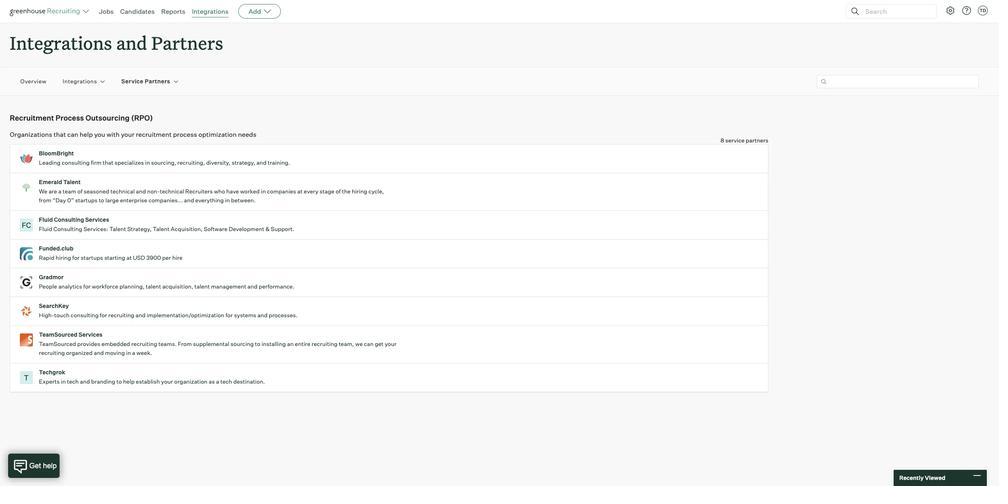 Task type: vqa. For each thing, say whether or not it's contained in the screenshot.
in
yes



Task type: locate. For each thing, give the bounding box(es) containing it.
integrations right reports link
[[192, 7, 229, 15]]

with
[[107, 131, 120, 139]]

0 horizontal spatial tech
[[67, 379, 79, 386]]

0 horizontal spatial that
[[54, 131, 66, 139]]

integrations up recruitment process outsourcing (rpo)
[[63, 78, 97, 85]]

a right as
[[216, 379, 219, 386]]

for
[[72, 255, 80, 262], [83, 283, 91, 290], [100, 312, 107, 319], [226, 312, 233, 319]]

8 service partners
[[721, 137, 769, 144]]

0 vertical spatial can
[[67, 131, 78, 139]]

integrations link up recruitment process outsourcing (rpo)
[[63, 78, 97, 86]]

2 horizontal spatial a
[[216, 379, 219, 386]]

add button
[[238, 4, 281, 19]]

1 vertical spatial can
[[364, 341, 374, 348]]

partners right service
[[145, 78, 170, 85]]

2 horizontal spatial to
[[255, 341, 260, 348]]

to down seasoned
[[99, 197, 104, 204]]

0 vertical spatial at
[[297, 188, 303, 195]]

a right are
[[58, 188, 61, 195]]

services:
[[83, 226, 108, 233]]

1 horizontal spatial to
[[116, 379, 122, 386]]

workforce
[[92, 283, 118, 290]]

recruiting up embedded
[[108, 312, 134, 319]]

in right 'worked'
[[261, 188, 266, 195]]

consulting right the touch
[[71, 312, 99, 319]]

2 vertical spatial your
[[161, 379, 173, 386]]

candidates
[[120, 7, 155, 15]]

integrations
[[192, 7, 229, 15], [10, 31, 112, 55], [63, 78, 97, 85]]

large
[[105, 197, 119, 204]]

integrations down the greenhouse recruiting image
[[10, 31, 112, 55]]

talent right acquisition,
[[194, 283, 210, 290]]

hiring inside funded.club rapid hiring for startups starting at usd 3900 per hire
[[56, 255, 71, 262]]

talent inside emerald talent we are a team of seasoned technical and non-technical recruiters who have worked in companies at every stage of the hiring cycle, from "day 0" startups to large enterprise companies... and everything in between.
[[63, 179, 81, 186]]

1 vertical spatial consulting
[[71, 312, 99, 319]]

0 vertical spatial services
[[85, 217, 109, 223]]

and left branding
[[80, 379, 90, 386]]

specializes
[[115, 159, 144, 166]]

startups
[[75, 197, 98, 204], [81, 255, 103, 262]]

services up services: at the top
[[85, 217, 109, 223]]

1 horizontal spatial help
[[123, 379, 135, 386]]

at inside emerald talent we are a team of seasoned technical and non-technical recruiters who have worked in companies at every stage of the hiring cycle, from "day 0" startups to large enterprise companies... and everything in between.
[[297, 188, 303, 195]]

consulting up funded.club
[[53, 226, 82, 233]]

a left week.
[[132, 350, 135, 357]]

startups left 'starting'
[[81, 255, 103, 262]]

and right the management
[[248, 283, 258, 290]]

2 vertical spatial integrations
[[63, 78, 97, 85]]

talent right planning,
[[146, 283, 161, 290]]

1 horizontal spatial hiring
[[352, 188, 367, 195]]

hire
[[172, 255, 183, 262]]

Search text field
[[863, 5, 929, 17]]

and down candidates
[[116, 31, 147, 55]]

1 vertical spatial integrations
[[10, 31, 112, 55]]

you
[[94, 131, 105, 139]]

reports link
[[161, 7, 185, 15]]

teamsourced services teamsourced provides embedded recruiting teams. from supplemental sourcing to installing an entire recruiting team, we can get your recruiting organized and moving in a week.
[[39, 332, 397, 357]]

teamsourced up organized
[[39, 341, 76, 348]]

1 horizontal spatial that
[[103, 159, 113, 166]]

talent
[[146, 283, 161, 290], [194, 283, 210, 290]]

a inside teamsourced services teamsourced provides embedded recruiting teams. from supplemental sourcing to installing an entire recruiting team, we can get your recruiting organized and moving in a week.
[[132, 350, 135, 357]]

consulting down 0"
[[54, 217, 84, 223]]

we
[[39, 188, 47, 195]]

as
[[209, 379, 215, 386]]

that right firm
[[103, 159, 113, 166]]

1 vertical spatial that
[[103, 159, 113, 166]]

integrations link right reports link
[[192, 7, 229, 15]]

seasoned
[[84, 188, 109, 195]]

hiring down funded.club
[[56, 255, 71, 262]]

1 horizontal spatial your
[[161, 379, 173, 386]]

talent
[[63, 179, 81, 186], [109, 226, 126, 233], [153, 226, 169, 233]]

1 vertical spatial partners
[[145, 78, 170, 85]]

for down the workforce
[[100, 312, 107, 319]]

1 vertical spatial integrations link
[[63, 78, 97, 86]]

1 vertical spatial hiring
[[56, 255, 71, 262]]

8
[[721, 137, 724, 144]]

and right systems
[[258, 312, 268, 319]]

a
[[58, 188, 61, 195], [132, 350, 135, 357], [216, 379, 219, 386]]

of right team
[[77, 188, 83, 195]]

2 vertical spatial a
[[216, 379, 219, 386]]

your inside teamsourced services teamsourced provides embedded recruiting teams. from supplemental sourcing to installing an entire recruiting team, we can get your recruiting organized and moving in a week.
[[385, 341, 397, 348]]

fluid down from
[[39, 217, 53, 223]]

0 horizontal spatial talent
[[63, 179, 81, 186]]

talent left the strategy, at left
[[109, 226, 126, 233]]

1 horizontal spatial integrations link
[[192, 7, 229, 15]]

at left every
[[297, 188, 303, 195]]

have
[[226, 188, 239, 195]]

0 vertical spatial integrations
[[192, 7, 229, 15]]

and inside teamsourced services teamsourced provides embedded recruiting teams. from supplemental sourcing to installing an entire recruiting team, we can get your recruiting organized and moving in a week.
[[94, 350, 104, 357]]

1 horizontal spatial of
[[336, 188, 341, 195]]

1 vertical spatial your
[[385, 341, 397, 348]]

can right we
[[364, 341, 374, 348]]

for right 'analytics'
[[83, 283, 91, 290]]

recruitment process outsourcing (rpo)
[[10, 114, 153, 122]]

1 horizontal spatial a
[[132, 350, 135, 357]]

strategy,
[[232, 159, 255, 166]]

partners
[[151, 31, 223, 55], [145, 78, 170, 85]]

organizations
[[10, 131, 52, 139]]

2 of from the left
[[336, 188, 341, 195]]

software
[[204, 226, 227, 233]]

your right with
[[121, 131, 134, 139]]

configure image
[[946, 6, 955, 15]]

process
[[173, 131, 197, 139]]

in
[[145, 159, 150, 166], [261, 188, 266, 195], [225, 197, 230, 204], [126, 350, 131, 357], [61, 379, 66, 386]]

integrations for left integrations link
[[63, 78, 97, 85]]

an
[[287, 341, 294, 348]]

week.
[[137, 350, 152, 357]]

in right experts on the left of the page
[[61, 379, 66, 386]]

0 horizontal spatial to
[[99, 197, 104, 204]]

td button
[[977, 4, 990, 17]]

at left usd
[[126, 255, 132, 262]]

services up provides
[[79, 332, 102, 339]]

talent up team
[[63, 179, 81, 186]]

embedded
[[102, 341, 130, 348]]

a inside emerald talent we are a team of seasoned technical and non-technical recruiters who have worked in companies at every stage of the hiring cycle, from "day 0" startups to large enterprise companies... and everything in between.
[[58, 188, 61, 195]]

0 horizontal spatial of
[[77, 188, 83, 195]]

services
[[85, 217, 109, 223], [79, 332, 102, 339]]

0 horizontal spatial can
[[67, 131, 78, 139]]

0 vertical spatial startups
[[75, 197, 98, 204]]

partners down reports link
[[151, 31, 223, 55]]

integrations for integrations and partners
[[10, 31, 112, 55]]

0 vertical spatial your
[[121, 131, 134, 139]]

recruiting,
[[177, 159, 205, 166]]

and down recruiters
[[184, 197, 194, 204]]

can down process
[[67, 131, 78, 139]]

viewed
[[925, 475, 946, 482]]

from
[[39, 197, 51, 204]]

that up bloombright
[[54, 131, 66, 139]]

1 horizontal spatial at
[[297, 188, 303, 195]]

provides
[[77, 341, 100, 348]]

tech right experts on the left of the page
[[67, 379, 79, 386]]

0 vertical spatial integrations link
[[192, 7, 229, 15]]

analytics
[[58, 283, 82, 290]]

startups down seasoned
[[75, 197, 98, 204]]

startups inside emerald talent we are a team of seasoned technical and non-technical recruiters who have worked in companies at every stage of the hiring cycle, from "day 0" startups to large enterprise companies... and everything in between.
[[75, 197, 98, 204]]

at
[[297, 188, 303, 195], [126, 255, 132, 262]]

0 horizontal spatial talent
[[146, 283, 161, 290]]

1 vertical spatial at
[[126, 255, 132, 262]]

recruiting left team,
[[312, 341, 338, 348]]

1 horizontal spatial technical
[[160, 188, 184, 195]]

integrations for rightmost integrations link
[[192, 7, 229, 15]]

recruitment
[[136, 131, 172, 139]]

1 horizontal spatial can
[[364, 341, 374, 348]]

0 vertical spatial fluid
[[39, 217, 53, 223]]

tech right as
[[220, 379, 232, 386]]

bloombright leading consulting firm that specializes in sourcing, recruiting, diversity, strategy, and training.
[[39, 150, 290, 166]]

1 vertical spatial help
[[123, 379, 135, 386]]

0 horizontal spatial technical
[[110, 188, 135, 195]]

"day
[[53, 197, 66, 204]]

recruiting up techgrok
[[39, 350, 65, 357]]

to right branding
[[116, 379, 122, 386]]

of left the
[[336, 188, 341, 195]]

1 vertical spatial teamsourced
[[39, 341, 76, 348]]

0 vertical spatial hiring
[[352, 188, 367, 195]]

1 vertical spatial a
[[132, 350, 135, 357]]

help left you at the top
[[80, 131, 93, 139]]

1 vertical spatial consulting
[[53, 226, 82, 233]]

0 horizontal spatial help
[[80, 131, 93, 139]]

and inside bloombright leading consulting firm that specializes in sourcing, recruiting, diversity, strategy, and training.
[[257, 159, 267, 166]]

can
[[67, 131, 78, 139], [364, 341, 374, 348]]

2 tech from the left
[[220, 379, 232, 386]]

hiring
[[352, 188, 367, 195], [56, 255, 71, 262]]

to inside emerald talent we are a team of seasoned technical and non-technical recruiters who have worked in companies at every stage of the hiring cycle, from "day 0" startups to large enterprise companies... and everything in between.
[[99, 197, 104, 204]]

2 horizontal spatial talent
[[153, 226, 169, 233]]

None text field
[[817, 75, 979, 88]]

between.
[[231, 197, 256, 204]]

gradmor people analytics for workforce planning, talent acquisition, talent management and performance.
[[39, 274, 294, 290]]

technical up the large
[[110, 188, 135, 195]]

0 horizontal spatial at
[[126, 255, 132, 262]]

(rpo)
[[131, 114, 153, 122]]

jobs link
[[99, 7, 114, 15]]

that inside bloombright leading consulting firm that specializes in sourcing, recruiting, diversity, strategy, and training.
[[103, 159, 113, 166]]

0 vertical spatial to
[[99, 197, 104, 204]]

talent right the strategy, at left
[[153, 226, 169, 233]]

for down funded.club
[[72, 255, 80, 262]]

0 horizontal spatial a
[[58, 188, 61, 195]]

hiring inside emerald talent we are a team of seasoned technical and non-technical recruiters who have worked in companies at every stage of the hiring cycle, from "day 0" startups to large enterprise companies... and everything in between.
[[352, 188, 367, 195]]

0 vertical spatial help
[[80, 131, 93, 139]]

emerald
[[39, 179, 62, 186]]

consulting left firm
[[62, 159, 90, 166]]

1 horizontal spatial tech
[[220, 379, 232, 386]]

fluid consulting services fluid consulting services: talent strategy, talent acquisition, software development & support.
[[39, 217, 294, 233]]

your right establish
[[161, 379, 173, 386]]

1 vertical spatial fluid
[[39, 226, 52, 233]]

recruiters
[[185, 188, 213, 195]]

to right sourcing at the bottom
[[255, 341, 260, 348]]

0 vertical spatial a
[[58, 188, 61, 195]]

help left establish
[[123, 379, 135, 386]]

and down provides
[[94, 350, 104, 357]]

0 horizontal spatial hiring
[[56, 255, 71, 262]]

bloombright
[[39, 150, 74, 157]]

in left sourcing,
[[145, 159, 150, 166]]

your right get
[[385, 341, 397, 348]]

1 vertical spatial services
[[79, 332, 102, 339]]

0 horizontal spatial your
[[121, 131, 134, 139]]

3900
[[146, 255, 161, 262]]

1 vertical spatial startups
[[81, 255, 103, 262]]

implementation/optimization
[[147, 312, 224, 319]]

2 vertical spatial to
[[116, 379, 122, 386]]

and
[[116, 31, 147, 55], [257, 159, 267, 166], [136, 188, 146, 195], [184, 197, 194, 204], [248, 283, 258, 290], [135, 312, 145, 319], [258, 312, 268, 319], [94, 350, 104, 357], [80, 379, 90, 386]]

high-
[[39, 312, 54, 319]]

1 of from the left
[[77, 188, 83, 195]]

hiring right the
[[352, 188, 367, 195]]

overview link
[[20, 78, 46, 86]]

branding
[[91, 379, 115, 386]]

greenhouse recruiting image
[[10, 6, 83, 16]]

starting
[[104, 255, 125, 262]]

emerald talent we are a team of seasoned technical and non-technical recruiters who have worked in companies at every stage of the hiring cycle, from "day 0" startups to large enterprise companies... and everything in between.
[[39, 179, 384, 204]]

2 horizontal spatial your
[[385, 341, 397, 348]]

fluid right fc
[[39, 226, 52, 233]]

technical up companies...
[[160, 188, 184, 195]]

0 vertical spatial that
[[54, 131, 66, 139]]

1 vertical spatial to
[[255, 341, 260, 348]]

0 vertical spatial teamsourced
[[39, 332, 77, 339]]

0 vertical spatial consulting
[[62, 159, 90, 166]]

and left the training.
[[257, 159, 267, 166]]

reports
[[161, 7, 185, 15]]

in right "moving"
[[126, 350, 131, 357]]

teamsourced down the touch
[[39, 332, 77, 339]]

1 horizontal spatial talent
[[194, 283, 210, 290]]

1 horizontal spatial talent
[[109, 226, 126, 233]]



Task type: describe. For each thing, give the bounding box(es) containing it.
at inside funded.club rapid hiring for startups starting at usd 3900 per hire
[[126, 255, 132, 262]]

for inside funded.club rapid hiring for startups starting at usd 3900 per hire
[[72, 255, 80, 262]]

in inside techgrok experts in tech and branding to help establish your organization as a tech destination.
[[61, 379, 66, 386]]

and down planning,
[[135, 312, 145, 319]]

needs
[[238, 131, 256, 139]]

2 fluid from the top
[[39, 226, 52, 233]]

organization
[[174, 379, 208, 386]]

searchkey
[[39, 303, 69, 310]]

funded.club
[[39, 245, 73, 252]]

2 talent from the left
[[194, 283, 210, 290]]

get
[[375, 341, 384, 348]]

0"
[[67, 197, 74, 204]]

recruiting inside searchkey high-touch consulting for recruiting and implementation/optimization for systems and processes.
[[108, 312, 134, 319]]

companies
[[267, 188, 296, 195]]

worked
[[240, 188, 260, 195]]

techgrok
[[39, 369, 65, 376]]

moving
[[105, 350, 125, 357]]

support.
[[271, 226, 294, 233]]

recruiting up week.
[[131, 341, 157, 348]]

process
[[56, 114, 84, 122]]

team,
[[339, 341, 354, 348]]

acquisition,
[[171, 226, 203, 233]]

stage
[[320, 188, 334, 195]]

help inside techgrok experts in tech and branding to help establish your organization as a tech destination.
[[123, 379, 135, 386]]

recruitment
[[10, 114, 54, 122]]

to inside teamsourced services teamsourced provides embedded recruiting teams. from supplemental sourcing to installing an entire recruiting team, we can get your recruiting organized and moving in a week.
[[255, 341, 260, 348]]

services inside fluid consulting services fluid consulting services: talent strategy, talent acquisition, software development & support.
[[85, 217, 109, 223]]

0 horizontal spatial integrations link
[[63, 78, 97, 86]]

outsourcing
[[86, 114, 130, 122]]

1 tech from the left
[[67, 379, 79, 386]]

partners
[[746, 137, 769, 144]]

jobs
[[99, 7, 114, 15]]

and inside techgrok experts in tech and branding to help establish your organization as a tech destination.
[[80, 379, 90, 386]]

can inside teamsourced services teamsourced provides embedded recruiting teams. from supplemental sourcing to installing an entire recruiting team, we can get your recruiting organized and moving in a week.
[[364, 341, 374, 348]]

for inside gradmor people analytics for workforce planning, talent acquisition, talent management and performance.
[[83, 283, 91, 290]]

service partners
[[121, 78, 170, 85]]

processes.
[[269, 312, 298, 319]]

to inside techgrok experts in tech and branding to help establish your organization as a tech destination.
[[116, 379, 122, 386]]

your inside techgrok experts in tech and branding to help establish your organization as a tech destination.
[[161, 379, 173, 386]]

1 talent from the left
[[146, 283, 161, 290]]

startups inside funded.club rapid hiring for startups starting at usd 3900 per hire
[[81, 255, 103, 262]]

0 vertical spatial consulting
[[54, 217, 84, 223]]

searchkey high-touch consulting for recruiting and implementation/optimization for systems and processes.
[[39, 303, 298, 319]]

fc
[[22, 221, 31, 230]]

touch
[[54, 312, 69, 319]]

1 teamsourced from the top
[[39, 332, 77, 339]]

establish
[[136, 379, 160, 386]]

2 teamsourced from the top
[[39, 341, 76, 348]]

service
[[121, 78, 143, 85]]

people
[[39, 283, 57, 290]]

cycle,
[[369, 188, 384, 195]]

consulting inside searchkey high-touch consulting for recruiting and implementation/optimization for systems and processes.
[[71, 312, 99, 319]]

and inside gradmor people analytics for workforce planning, talent acquisition, talent management and performance.
[[248, 283, 258, 290]]

enterprise
[[120, 197, 147, 204]]

per
[[162, 255, 171, 262]]

who
[[214, 188, 225, 195]]

firm
[[91, 159, 101, 166]]

gradmor
[[39, 274, 64, 281]]

sourcing,
[[151, 159, 176, 166]]

development
[[229, 226, 264, 233]]

installing
[[262, 341, 286, 348]]

everything
[[195, 197, 224, 204]]

non-
[[147, 188, 160, 195]]

2 technical from the left
[[160, 188, 184, 195]]

1 fluid from the top
[[39, 217, 53, 223]]

destination.
[[233, 379, 265, 386]]

in down have
[[225, 197, 230, 204]]

1 technical from the left
[[110, 188, 135, 195]]

supplemental
[[193, 341, 229, 348]]

performance.
[[259, 283, 294, 290]]

organized
[[66, 350, 93, 357]]

sourcing
[[231, 341, 254, 348]]

from
[[178, 341, 192, 348]]

we
[[355, 341, 363, 348]]

usd
[[133, 255, 145, 262]]

entire
[[295, 341, 310, 348]]

are
[[49, 188, 57, 195]]

integrations and partners
[[10, 31, 223, 55]]

and up "enterprise" on the left of the page
[[136, 188, 146, 195]]

t
[[24, 374, 29, 383]]

consulting inside bloombright leading consulting firm that specializes in sourcing, recruiting, diversity, strategy, and training.
[[62, 159, 90, 166]]

a inside techgrok experts in tech and branding to help establish your organization as a tech destination.
[[216, 379, 219, 386]]

td
[[980, 8, 986, 13]]

the
[[342, 188, 351, 195]]

techgrok experts in tech and branding to help establish your organization as a tech destination.
[[39, 369, 265, 386]]

organizations that can help you with your recruitment process optimization needs
[[10, 131, 256, 139]]

every
[[304, 188, 318, 195]]

rapid
[[39, 255, 54, 262]]

management
[[211, 283, 246, 290]]

candidates link
[[120, 7, 155, 15]]

planning,
[[120, 283, 144, 290]]

funded.club rapid hiring for startups starting at usd 3900 per hire
[[39, 245, 183, 262]]

experts
[[39, 379, 60, 386]]

in inside teamsourced services teamsourced provides embedded recruiting teams. from supplemental sourcing to installing an entire recruiting team, we can get your recruiting organized and moving in a week.
[[126, 350, 131, 357]]

optimization
[[199, 131, 237, 139]]

0 vertical spatial partners
[[151, 31, 223, 55]]

acquisition,
[[162, 283, 193, 290]]

for left systems
[[226, 312, 233, 319]]

add
[[249, 7, 261, 15]]

services inside teamsourced services teamsourced provides embedded recruiting teams. from supplemental sourcing to installing an entire recruiting team, we can get your recruiting organized and moving in a week.
[[79, 332, 102, 339]]

recently
[[900, 475, 924, 482]]

in inside bloombright leading consulting firm that specializes in sourcing, recruiting, diversity, strategy, and training.
[[145, 159, 150, 166]]

companies...
[[149, 197, 183, 204]]

recently viewed
[[900, 475, 946, 482]]

&
[[265, 226, 270, 233]]



